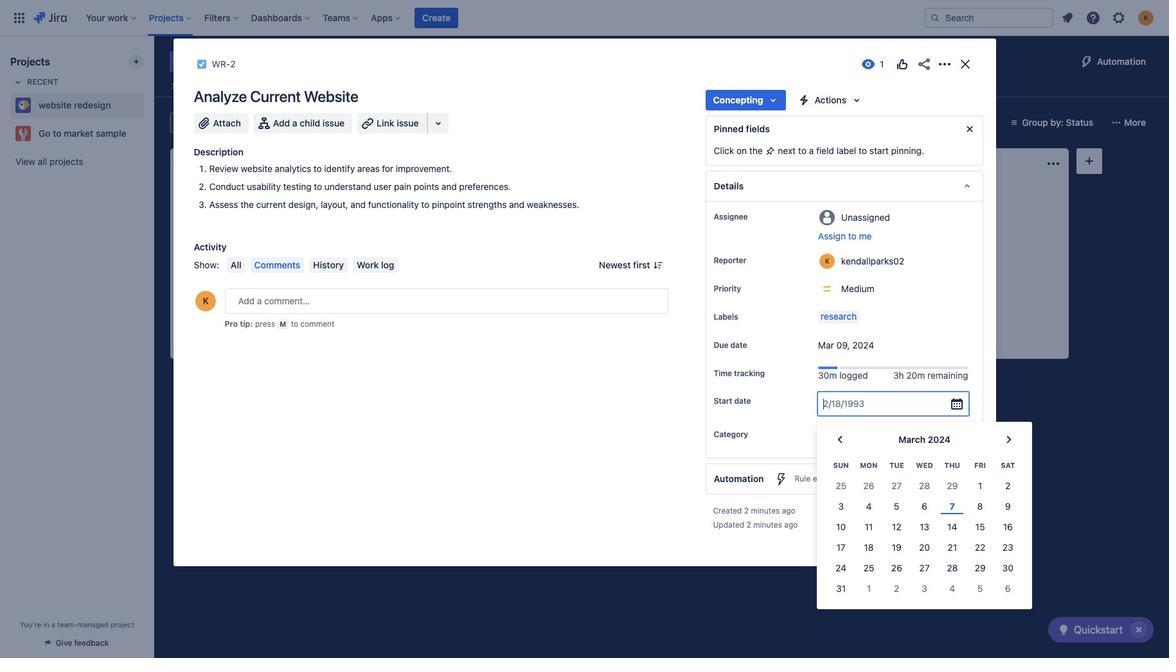 Task type: locate. For each thing, give the bounding box(es) containing it.
1 horizontal spatial 1 button
[[966, 476, 994, 497]]

wr-2 right task image
[[212, 58, 236, 69]]

27 for the top 27 button
[[892, 481, 902, 492]]

tue
[[890, 462, 904, 470]]

time
[[714, 369, 732, 379]]

3 0 from the left
[[951, 158, 957, 169]]

29 button down 22
[[966, 559, 994, 579]]

concepting up pinned fields at the right top
[[713, 94, 763, 105]]

1 horizontal spatial 6
[[1005, 584, 1011, 595]]

0 horizontal spatial 4
[[866, 501, 872, 512]]

27 button down 20 at the bottom of page
[[911, 559, 939, 579]]

27 button
[[883, 476, 911, 497], [911, 559, 939, 579]]

website
[[195, 53, 249, 71], [39, 100, 72, 111], [241, 163, 273, 174]]

menu bar inside analyze current website dialog
[[224, 258, 401, 273]]

1 up 8 in the bottom of the page
[[978, 481, 982, 492]]

29 up 7 in the right of the page
[[947, 481, 958, 492]]

0 horizontal spatial the
[[241, 199, 254, 210]]

a
[[292, 118, 297, 129], [809, 145, 814, 156], [51, 621, 55, 629]]

assess the current design, layout, and functionality to pinpoint strengths and weaknesses.
[[209, 199, 579, 210]]

concepting inside concepting 2
[[371, 159, 420, 168]]

1 vertical spatial website
[[39, 100, 72, 111]]

menu bar containing all
[[224, 258, 401, 273]]

add
[[273, 118, 290, 129]]

25 down sun
[[836, 481, 847, 492]]

4 down the 21 "button"
[[950, 584, 955, 595]]

wr-2 link right task icon
[[378, 311, 399, 322]]

0 vertical spatial concepting
[[713, 94, 763, 105]]

identify
[[324, 163, 355, 174]]

23
[[1003, 543, 1014, 553]]

28 down "wed"
[[919, 481, 930, 492]]

0 horizontal spatial analyze
[[194, 87, 247, 105]]

5 down 22 button
[[978, 584, 983, 595]]

row containing sun
[[827, 456, 1022, 476]]

1 horizontal spatial the
[[749, 145, 763, 156]]

website
[[304, 87, 358, 105], [432, 251, 465, 262]]

3 row from the top
[[827, 497, 1022, 517]]

3 down 20 button
[[922, 584, 927, 595]]

1 vertical spatial 27
[[919, 563, 930, 574]]

1 vertical spatial wr-2
[[378, 311, 399, 321]]

areas
[[357, 163, 380, 174]]

Search field
[[925, 7, 1054, 28]]

26 for top the 26 button
[[864, 481, 874, 492]]

0 horizontal spatial wr-2
[[212, 58, 236, 69]]

26 down mon
[[864, 481, 874, 492]]

to left me
[[848, 231, 857, 242]]

website redesign link
[[10, 93, 139, 118]]

0 horizontal spatial 1
[[867, 584, 871, 595]]

0 horizontal spatial 25
[[836, 481, 847, 492]]

3 up 10
[[838, 501, 844, 512]]

5 row from the top
[[827, 538, 1022, 559]]

27 button down tue
[[883, 476, 911, 497]]

current inside analyze current website dialog
[[250, 87, 301, 105]]

date for due date
[[731, 341, 747, 350]]

redesign right copy link to issue "icon"
[[252, 53, 311, 71]]

a right in
[[51, 621, 55, 629]]

2 button up 9
[[994, 476, 1022, 497]]

wr-2 for wr-2 link to the right
[[378, 311, 399, 321]]

and
[[441, 181, 457, 192], [350, 199, 366, 210], [509, 199, 525, 210]]

row group
[[827, 476, 1022, 600]]

3
[[838, 501, 844, 512], [922, 584, 927, 595]]

1 horizontal spatial 5 button
[[966, 579, 994, 600]]

analyze up search board text box
[[194, 87, 247, 105]]

2 right created at the bottom
[[744, 507, 749, 516]]

field
[[816, 145, 834, 156]]

5 button down 22 button
[[966, 579, 994, 600]]

1 horizontal spatial issue
[[397, 118, 419, 129]]

wr-2 inside analyze current website dialog
[[212, 58, 236, 69]]

row group containing 25
[[827, 476, 1022, 600]]

26 button down mon
[[855, 476, 883, 497]]

4 up 11
[[866, 501, 872, 512]]

0 vertical spatial analyze
[[194, 87, 247, 105]]

6 row from the top
[[827, 559, 1022, 579]]

pro
[[225, 319, 238, 329]]

row containing 17
[[827, 538, 1022, 559]]

show:
[[194, 260, 219, 271]]

1 horizontal spatial 2 button
[[994, 476, 1022, 497]]

concepting inside dropdown button
[[713, 94, 763, 105]]

0 horizontal spatial 4 button
[[855, 497, 883, 517]]

create banner
[[0, 0, 1169, 36]]

0 horizontal spatial wr-2 link
[[212, 57, 236, 72]]

copy link to issue image
[[233, 58, 243, 69]]

tab list
[[162, 75, 859, 98]]

1 vertical spatial 1
[[867, 584, 871, 595]]

reporter
[[714, 256, 747, 265]]

row down 13
[[827, 538, 1022, 559]]

0 vertical spatial wr-2
[[212, 58, 236, 69]]

2 button down 19 button
[[883, 579, 911, 600]]

fri
[[975, 462, 986, 470]]

vote options: no one has voted for this issue yet. image
[[894, 57, 910, 72]]

and up pinpoint
[[441, 181, 457, 192]]

1 for the right 1 button
[[978, 481, 982, 492]]

1 vertical spatial 25 button
[[855, 559, 883, 579]]

14 button
[[939, 517, 966, 538]]

configure link
[[903, 503, 975, 523]]

0 vertical spatial ago
[[782, 507, 796, 516]]

0 vertical spatial 3
[[838, 501, 844, 512]]

concepting for concepting 2
[[371, 159, 420, 168]]

projects
[[10, 56, 50, 67]]

category
[[714, 430, 748, 440]]

wr- left copy link to issue "icon"
[[212, 58, 230, 69]]

details
[[714, 181, 744, 192]]

managed
[[77, 621, 109, 629]]

wr-2
[[212, 58, 236, 69], [378, 311, 399, 321]]

4 button
[[855, 497, 883, 517], [939, 579, 966, 600]]

analyze current website inside analyze current website dialog
[[194, 87, 358, 105]]

0 vertical spatial current
[[250, 87, 301, 105]]

start
[[714, 397, 732, 406]]

1 vertical spatial date
[[734, 397, 751, 406]]

check image
[[1056, 623, 1071, 638]]

31
[[836, 584, 846, 595]]

0 horizontal spatial automation
[[714, 474, 764, 485]]

to inside button
[[848, 231, 857, 242]]

1 horizontal spatial 2024
[[928, 435, 951, 445]]

0 vertical spatial website redesign
[[195, 53, 311, 71]]

primary element
[[8, 0, 915, 36]]

website inside analyze current website dialog
[[241, 163, 273, 174]]

1 row from the top
[[827, 456, 1022, 476]]

1 horizontal spatial analyze
[[363, 251, 395, 262]]

and right strengths on the left top
[[509, 199, 525, 210]]

14
[[948, 522, 957, 533]]

wr- right task icon
[[378, 311, 395, 321]]

0 vertical spatial a
[[292, 118, 297, 129]]

1 button up 8 in the bottom of the page
[[966, 476, 994, 497]]

27
[[892, 481, 902, 492], [919, 563, 930, 574]]

1 vertical spatial minutes
[[753, 521, 782, 531]]

row down the march 2024
[[827, 456, 1022, 476]]

date left due date pin to top. only you can see pinned fields. image
[[731, 341, 747, 350]]

25 button down the '18'
[[855, 559, 883, 579]]

layout,
[[321, 199, 348, 210]]

1 vertical spatial 5 button
[[966, 579, 994, 600]]

1 vertical spatial automation
[[714, 474, 764, 485]]

concepting up the pain
[[371, 159, 420, 168]]

1 vertical spatial 3 button
[[911, 579, 939, 600]]

2 row from the top
[[827, 476, 1022, 497]]

1 button right 31
[[855, 579, 883, 600]]

21
[[948, 543, 957, 553]]

1 vertical spatial the
[[241, 199, 254, 210]]

view
[[15, 156, 35, 167]]

unassigned
[[841, 212, 890, 223]]

15
[[975, 522, 985, 533]]

25 button down sun
[[827, 476, 855, 497]]

1 vertical spatial concepting
[[371, 159, 420, 168]]

a left field
[[809, 145, 814, 156]]

2 right task icon
[[395, 311, 399, 321]]

4
[[866, 501, 872, 512], [950, 584, 955, 595]]

26 button down 19
[[883, 559, 911, 579]]

1 vertical spatial 4 button
[[939, 579, 966, 600]]

review website analytics to identify areas for improvement.
[[209, 163, 452, 174]]

1 vertical spatial 25
[[864, 563, 874, 574]]

jira image
[[33, 10, 67, 25], [33, 10, 67, 25]]

website redesign up market
[[39, 100, 111, 111]]

0 horizontal spatial 6
[[922, 501, 927, 512]]

0 horizontal spatial 29
[[947, 481, 958, 492]]

current right log
[[398, 251, 429, 262]]

29 button up 7 in the right of the page
[[939, 476, 966, 497]]

row up 13
[[827, 497, 1022, 517]]

task image
[[363, 311, 373, 321]]

1 horizontal spatial wr-
[[378, 311, 395, 321]]

1 vertical spatial wr-2 link
[[378, 311, 399, 322]]

7
[[950, 501, 955, 512]]

logged
[[839, 370, 868, 381]]

0 for testing 0
[[770, 158, 776, 169]]

1 horizontal spatial 29
[[975, 563, 986, 574]]

issue inside "button"
[[397, 118, 419, 129]]

row
[[827, 456, 1022, 476], [827, 476, 1022, 497], [827, 497, 1022, 517], [827, 517, 1022, 538], [827, 538, 1022, 559], [827, 559, 1022, 579], [827, 579, 1022, 600]]

0 vertical spatial 28
[[919, 481, 930, 492]]

time tracking pin to top. only you can see pinned fields. image
[[767, 369, 778, 379]]

comment
[[300, 319, 334, 329]]

analyze current website up add
[[194, 87, 358, 105]]

row up 20 at the bottom of page
[[827, 517, 1022, 538]]

march 2024
[[899, 435, 951, 445]]

wr-2 right task icon
[[378, 311, 399, 321]]

0 for launch 0
[[951, 158, 957, 169]]

25 down 18 button
[[864, 563, 874, 574]]

a inside button
[[292, 118, 297, 129]]

create column image
[[1082, 154, 1097, 169]]

analyze right history on the left top
[[363, 251, 395, 262]]

2 horizontal spatial a
[[809, 145, 814, 156]]

18 button
[[855, 538, 883, 559]]

1 horizontal spatial 26
[[891, 563, 902, 574]]

date
[[731, 341, 747, 350], [734, 397, 751, 406]]

2 up board
[[230, 58, 236, 69]]

6 button down the 30
[[994, 579, 1022, 600]]

1 horizontal spatial current
[[398, 251, 429, 262]]

1 vertical spatial 2 button
[[883, 579, 911, 600]]

16 button
[[994, 517, 1022, 538]]

2
[[230, 58, 236, 69], [425, 158, 430, 169], [395, 311, 399, 321], [1005, 481, 1011, 492], [744, 507, 749, 516], [747, 521, 751, 531], [894, 584, 899, 595]]

website up usability
[[241, 163, 273, 174]]

wed
[[916, 462, 933, 470]]

3 button up 10
[[827, 497, 855, 517]]

0 right launch
[[951, 158, 957, 169]]

website up board
[[195, 53, 249, 71]]

the right assess
[[241, 199, 254, 210]]

0 vertical spatial 1
[[978, 481, 982, 492]]

1 horizontal spatial 27
[[919, 563, 930, 574]]

0 vertical spatial 3 button
[[827, 497, 855, 517]]

4 button up 11
[[855, 497, 883, 517]]

1 horizontal spatial 3
[[922, 584, 927, 595]]

minutes
[[751, 507, 780, 516], [753, 521, 782, 531]]

1 horizontal spatial 0
[[770, 158, 776, 169]]

20 button
[[911, 538, 939, 559]]

2024 right the 09,
[[852, 340, 874, 351]]

none text field inside analyze current website dialog
[[823, 398, 826, 411]]

to left "start"
[[859, 145, 867, 156]]

created
[[713, 507, 742, 516]]

6
[[922, 501, 927, 512], [1005, 584, 1011, 595]]

automation right automation icon
[[1097, 56, 1146, 67]]

row containing 24
[[827, 559, 1022, 579]]

28
[[919, 481, 930, 492], [947, 563, 958, 574]]

automation
[[1097, 56, 1146, 67], [714, 474, 764, 485]]

website redesign
[[195, 53, 311, 71], [39, 100, 111, 111]]

0 vertical spatial 27 button
[[883, 476, 911, 497]]

1 right 31 button
[[867, 584, 871, 595]]

website inside dialog
[[304, 87, 358, 105]]

assign
[[818, 231, 846, 242]]

to right go
[[53, 128, 61, 139]]

29
[[947, 481, 958, 492], [975, 563, 986, 574]]

row down 20 at the bottom of page
[[827, 559, 1022, 579]]

website down recent
[[39, 100, 72, 111]]

add people image
[[330, 115, 346, 130]]

27 down 20 button
[[919, 563, 930, 574]]

2 right updated
[[747, 521, 751, 531]]

the up 'testing 0'
[[749, 145, 763, 156]]

3 for 3 button to the right
[[922, 584, 927, 595]]

27 down tue
[[892, 481, 902, 492]]

1 issue from the left
[[323, 118, 345, 129]]

tracking
[[734, 369, 765, 379]]

start
[[870, 145, 889, 156]]

analyze
[[194, 87, 247, 105], [363, 251, 395, 262]]

None text field
[[823, 398, 826, 411]]

2 up 9
[[1005, 481, 1011, 492]]

row down "wed"
[[827, 476, 1022, 497]]

calendar
[[299, 80, 338, 91]]

0 horizontal spatial 28
[[919, 481, 930, 492]]

4 button down the 21 "button"
[[939, 579, 966, 600]]

1 vertical spatial 2024
[[928, 435, 951, 445]]

1 vertical spatial 27 button
[[911, 559, 939, 579]]

0 horizontal spatial issue
[[323, 118, 345, 129]]

26 for the bottom the 26 button
[[891, 563, 902, 574]]

website up add a comment… field
[[432, 251, 465, 262]]

9
[[1005, 501, 1011, 512]]

4 row from the top
[[827, 517, 1022, 538]]

1 vertical spatial 29
[[975, 563, 986, 574]]

issue right child
[[323, 118, 345, 129]]

due date pin to top. only you can see pinned fields. image
[[750, 341, 760, 351]]

0 horizontal spatial 5
[[894, 501, 900, 512]]

28 down the 21 "button"
[[947, 563, 958, 574]]

a right add
[[292, 118, 297, 129]]

wr-2 link right task image
[[212, 57, 236, 72]]

29 down 22 button
[[975, 563, 986, 574]]

date for start date
[[734, 397, 751, 406]]

0 vertical spatial 2024
[[852, 340, 874, 351]]

26 down 19 button
[[891, 563, 902, 574]]

0 horizontal spatial and
[[350, 199, 366, 210]]

1 vertical spatial 5
[[978, 584, 983, 595]]

0 vertical spatial 29 button
[[939, 476, 966, 497]]

0 horizontal spatial 27
[[892, 481, 902, 492]]

17 button
[[827, 538, 855, 559]]

1 horizontal spatial 6 button
[[994, 579, 1022, 600]]

minutes right created at the bottom
[[751, 507, 780, 516]]

assign to me
[[818, 231, 872, 242]]

dismiss quickstart image
[[1129, 620, 1149, 641]]

5 button up 12
[[883, 497, 911, 517]]

1 horizontal spatial automation
[[1097, 56, 1146, 67]]

menu bar
[[224, 258, 401, 273]]

settings
[[814, 80, 848, 91]]

activity
[[194, 242, 227, 253]]

history button
[[309, 258, 348, 273]]

7 row from the top
[[827, 579, 1022, 600]]

1 vertical spatial analyze current website
[[363, 251, 465, 262]]

6 up 13
[[922, 501, 927, 512]]

0 horizontal spatial concepting
[[371, 159, 420, 168]]

row containing 3
[[827, 497, 1022, 517]]

analyze current website dialog
[[173, 39, 1032, 610]]

website redesign up board
[[195, 53, 311, 71]]

1 horizontal spatial website redesign
[[195, 53, 311, 71]]

view all projects link
[[10, 150, 144, 174]]

0 right testing
[[770, 158, 776, 169]]

a for next to a field label to start pinning.
[[809, 145, 814, 156]]

minutes right updated
[[753, 521, 782, 531]]

28 button down 21
[[939, 559, 966, 579]]

0 vertical spatial 29
[[947, 481, 958, 492]]

0 vertical spatial 6
[[922, 501, 927, 512]]

pain
[[394, 181, 411, 192]]

automation image
[[1079, 54, 1095, 69]]

2 horizontal spatial 0
[[951, 158, 957, 169]]

issue right the link
[[397, 118, 419, 129]]

28 button down "wed"
[[911, 476, 939, 497]]

automation up created at the bottom
[[714, 474, 764, 485]]

11
[[865, 522, 873, 533]]

21 button
[[939, 538, 966, 559]]

analyze current website up add a comment… field
[[363, 251, 465, 262]]

0 vertical spatial date
[[731, 341, 747, 350]]

1
[[978, 481, 982, 492], [867, 584, 871, 595]]

1 vertical spatial wr-
[[378, 311, 395, 321]]

2024
[[852, 340, 874, 351], [928, 435, 951, 445]]

0 horizontal spatial 5 button
[[883, 497, 911, 517]]

row down 20 button
[[827, 579, 1022, 600]]

actions button
[[792, 90, 870, 111]]

1 vertical spatial ago
[[784, 521, 798, 531]]

6 button up 13
[[911, 497, 939, 517]]

functionality
[[368, 199, 419, 210]]

0 vertical spatial 4
[[866, 501, 872, 512]]

for
[[382, 163, 393, 174]]

3 button
[[827, 497, 855, 517], [911, 579, 939, 600]]

market
[[64, 128, 93, 139]]

1 horizontal spatial redesign
[[252, 53, 311, 71]]

0 vertical spatial 5
[[894, 501, 900, 512]]

2 vertical spatial website
[[241, 163, 273, 174]]

concepting 2
[[371, 158, 430, 169]]

collapse recent projects image
[[10, 75, 26, 90]]

row containing 25
[[827, 476, 1022, 497]]

5 button
[[883, 497, 911, 517], [966, 579, 994, 600]]

2 0 from the left
[[770, 158, 776, 169]]

understand
[[325, 181, 371, 192]]

redesign up go to market sample
[[74, 100, 111, 111]]

search image
[[930, 13, 940, 23]]

5 up 12
[[894, 501, 900, 512]]

1 vertical spatial 6
[[1005, 584, 1011, 595]]

2 issue from the left
[[397, 118, 419, 129]]

current up add
[[250, 87, 301, 105]]

automation button
[[1074, 51, 1154, 72]]



Task type: vqa. For each thing, say whether or not it's contained in the screenshot.
March 2024
yes



Task type: describe. For each thing, give the bounding box(es) containing it.
create inside create 'button'
[[422, 12, 451, 23]]

website inside website redesign link
[[39, 100, 72, 111]]

row group inside analyze current website dialog
[[827, 476, 1022, 600]]

view all projects
[[15, 156, 83, 167]]

to right testing
[[314, 181, 322, 192]]

concepting button
[[705, 90, 786, 111]]

1 vertical spatial current
[[398, 251, 429, 262]]

0 vertical spatial website
[[195, 53, 249, 71]]

0 horizontal spatial 3 button
[[827, 497, 855, 517]]

3 for the leftmost 3 button
[[838, 501, 844, 512]]

1 vertical spatial 28 button
[[939, 559, 966, 579]]

task image
[[196, 59, 207, 69]]

m
[[280, 320, 286, 328]]

0 horizontal spatial 2024
[[852, 340, 874, 351]]

pinpoint
[[432, 199, 465, 210]]

to inside 'link'
[[53, 128, 61, 139]]

rule
[[795, 475, 811, 484]]

1 horizontal spatial wr-2 link
[[378, 311, 399, 322]]

19
[[892, 543, 902, 553]]

1 vertical spatial 1 button
[[855, 579, 883, 600]]

1 horizontal spatial 25
[[864, 563, 874, 574]]

none
[[818, 430, 840, 441]]

1 vertical spatial redesign
[[74, 100, 111, 111]]

press
[[255, 319, 275, 329]]

priority pin to top. only you can see pinned fields. image
[[744, 284, 754, 294]]

mar 09, 2024
[[818, 340, 874, 351]]

27 for bottom 27 button
[[919, 563, 930, 574]]

15 button
[[966, 517, 994, 538]]

pinned
[[714, 123, 744, 134]]

automation inside analyze current website dialog
[[714, 474, 764, 485]]

pinning.
[[891, 145, 924, 156]]

issue inside button
[[323, 118, 345, 129]]

newest first button
[[591, 258, 668, 273]]

concepting for concepting
[[713, 94, 763, 105]]

to left identify
[[314, 163, 322, 174]]

1 horizontal spatial 3 button
[[911, 579, 939, 600]]

summary link
[[170, 75, 215, 98]]

strengths
[[468, 199, 507, 210]]

do
[[202, 159, 213, 168]]

0 vertical spatial 28 button
[[911, 476, 939, 497]]

comments button
[[250, 258, 304, 273]]

reporter pin to top. only you can see pinned fields. image
[[749, 256, 759, 266]]

0 vertical spatial 6 button
[[911, 497, 939, 517]]

weaknesses.
[[527, 199, 579, 210]]

1 horizontal spatial 4 button
[[939, 579, 966, 600]]

mar
[[818, 340, 834, 351]]

Add a comment… field
[[225, 289, 668, 314]]

1 horizontal spatial analyze current website
[[363, 251, 465, 262]]

tab list containing board
[[162, 75, 859, 98]]

automation element
[[705, 464, 983, 495]]

updated
[[713, 521, 744, 531]]

usability
[[247, 181, 281, 192]]

calendar link
[[297, 75, 340, 98]]

1 vertical spatial 26 button
[[883, 559, 911, 579]]

12
[[892, 522, 902, 533]]

0 vertical spatial redesign
[[252, 53, 311, 71]]

define goals
[[363, 192, 413, 203]]

1 vertical spatial website
[[432, 251, 465, 262]]

research link
[[818, 311, 859, 324]]

1 vertical spatial 29 button
[[966, 559, 994, 579]]

0 vertical spatial 26 button
[[855, 476, 883, 497]]

add a child issue button
[[254, 113, 352, 134]]

2 up points
[[425, 158, 430, 169]]

rule executions
[[795, 475, 852, 484]]

give feedback button
[[38, 633, 116, 654]]

on
[[737, 145, 747, 156]]

wr-2 for top wr-2 link
[[212, 58, 236, 69]]

to right next
[[798, 145, 807, 156]]

label
[[837, 145, 856, 156]]

preferences.
[[459, 181, 511, 192]]

30m
[[818, 370, 837, 381]]

0 vertical spatial 25 button
[[827, 476, 855, 497]]

12 button
[[883, 517, 911, 538]]

8
[[977, 501, 983, 512]]

0 vertical spatial 25
[[836, 481, 847, 492]]

3h
[[893, 370, 904, 381]]

Search board text field
[[171, 114, 269, 132]]

to right m
[[291, 319, 298, 329]]

0 vertical spatial 5 button
[[883, 497, 911, 517]]

a for you're in a team-managed project
[[51, 621, 55, 629]]

due
[[714, 341, 729, 350]]

all button
[[227, 258, 245, 273]]

team-
[[57, 621, 77, 629]]

to do 0
[[190, 158, 223, 169]]

0 horizontal spatial 2 button
[[883, 579, 911, 600]]

work log
[[357, 260, 394, 271]]

feedback
[[74, 639, 109, 649]]

start date
[[714, 397, 751, 406]]

labels
[[714, 312, 738, 322]]

thu
[[945, 462, 960, 470]]

time tracking
[[714, 369, 765, 379]]

pro tip: press m to comment
[[225, 319, 334, 329]]

executions
[[813, 475, 852, 484]]

configure
[[926, 507, 968, 518]]

0 vertical spatial the
[[749, 145, 763, 156]]

go to market sample
[[39, 128, 126, 139]]

wr- inside analyze current website dialog
[[212, 58, 230, 69]]

actions
[[815, 94, 847, 105]]

11 button
[[855, 517, 883, 538]]

analyze inside dialog
[[194, 87, 247, 105]]

project
[[111, 621, 134, 629]]

description
[[194, 147, 244, 157]]

comments
[[254, 260, 300, 271]]

projects
[[50, 156, 83, 167]]

assign to me button
[[818, 230, 970, 243]]

medium image
[[501, 311, 512, 321]]

link web pages and more image
[[430, 116, 446, 131]]

next
[[778, 145, 796, 156]]

create button inside primary 'element'
[[415, 7, 458, 28]]

hide message image
[[962, 121, 977, 137]]

0 horizontal spatial website redesign
[[39, 100, 111, 111]]

more information about this user image
[[819, 254, 835, 269]]

first
[[633, 260, 650, 271]]

2 horizontal spatial and
[[509, 199, 525, 210]]

improvement.
[[396, 163, 452, 174]]

1 vertical spatial 28
[[947, 563, 958, 574]]

0 vertical spatial wr-2 link
[[212, 57, 236, 72]]

attach
[[213, 118, 241, 129]]

3h 20m remaining
[[893, 370, 968, 381]]

1 for bottom 1 button
[[867, 584, 871, 595]]

1 vertical spatial 4
[[950, 584, 955, 595]]

remaining
[[928, 370, 968, 381]]

19 button
[[883, 538, 911, 559]]

close image
[[957, 57, 973, 72]]

18
[[864, 543, 874, 553]]

1 vertical spatial 6 button
[[994, 579, 1022, 600]]

1 0 from the left
[[218, 158, 223, 169]]

2 down 19 button
[[894, 584, 899, 595]]

recent
[[27, 77, 58, 87]]

give
[[56, 639, 72, 649]]

17
[[837, 543, 846, 553]]

30m logged
[[818, 370, 868, 381]]

6 for the top 6 button
[[922, 501, 927, 512]]

attach button
[[194, 113, 249, 134]]

kendallparks02
[[841, 256, 905, 266]]

6 for bottommost 6 button
[[1005, 584, 1011, 595]]

work
[[357, 260, 379, 271]]

13
[[920, 522, 929, 533]]

give feedback
[[56, 639, 109, 649]]

mon
[[860, 462, 878, 470]]

9 button
[[994, 497, 1022, 517]]

sample
[[96, 128, 126, 139]]

define
[[363, 192, 388, 203]]

link issue button
[[357, 113, 428, 134]]

log
[[381, 260, 394, 271]]

automation inside button
[[1097, 56, 1146, 67]]

row containing 10
[[827, 517, 1022, 538]]

1 horizontal spatial and
[[441, 181, 457, 192]]

row containing 31
[[827, 579, 1022, 600]]

0 vertical spatial 4 button
[[855, 497, 883, 517]]

march 2024 grid
[[827, 456, 1022, 600]]

actions image
[[937, 57, 952, 72]]

all
[[38, 156, 47, 167]]

0 vertical spatial minutes
[[751, 507, 780, 516]]

details element
[[705, 171, 983, 202]]

launch 0
[[915, 158, 957, 169]]

due date
[[714, 341, 747, 350]]

to down points
[[421, 199, 430, 210]]



